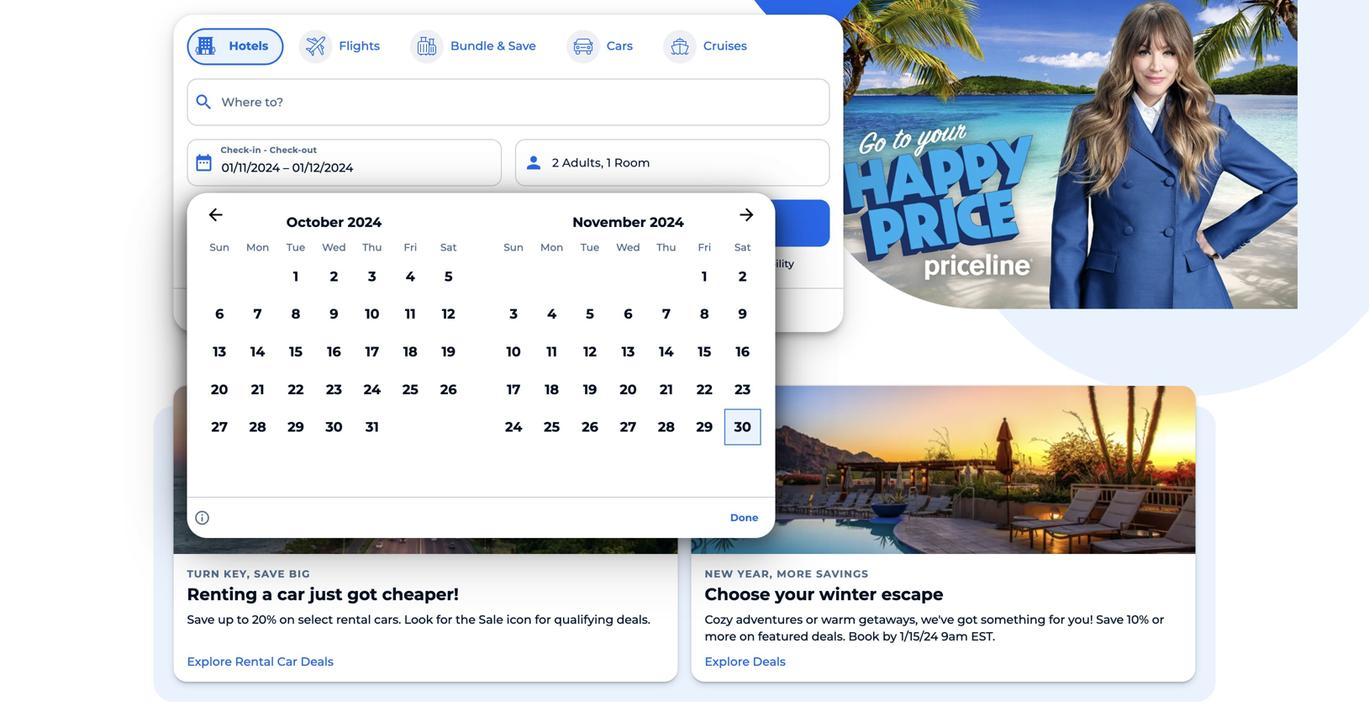 Task type: describe. For each thing, give the bounding box(es) containing it.
24 for november 2024
[[505, 419, 522, 435]]

for right the icon
[[535, 612, 551, 627]]

by
[[883, 629, 897, 644]]

28 button for november 2024
[[648, 408, 686, 446]]

a for hotel
[[581, 258, 587, 270]]

qualifying
[[554, 612, 614, 627]]

warm
[[821, 612, 856, 627]]

10 button for november 2024
[[495, 333, 533, 371]]

you!
[[1069, 612, 1093, 627]]

3 button for november 2024
[[495, 295, 533, 333]]

wed for october
[[322, 241, 346, 253]]

cruises button
[[662, 28, 762, 65]]

22 button for october 2024
[[277, 371, 315, 408]]

20 button for october
[[201, 371, 239, 408]]

20 for october
[[211, 381, 228, 397]]

20 for november
[[620, 381, 637, 397]]

find your hotel
[[618, 215, 727, 231]]

1 horizontal spatial to
[[616, 303, 628, 317]]

book all of your hotels at once and save up to $625
[[358, 303, 659, 317]]

18 button for october 2024
[[391, 333, 430, 371]]

got inside turn key, save big renting a car just got cheaper! save up to 20% on select rental cars. look for the sale icon for qualifying deals.
[[347, 584, 377, 604]]

Check-in - Check-out field
[[187, 139, 502, 186]]

cheaper!
[[382, 584, 459, 604]]

28 button for october 2024
[[239, 408, 277, 446]]

hotel
[[589, 258, 616, 270]]

15 for november 2024
[[698, 343, 711, 360]]

bundle + save
[[221, 216, 308, 230]]

16 button for november 2024
[[724, 333, 762, 371]]

to inside turn key, save big renting a car just got cheaper! save up to 20% on select rental cars. look for the sale icon for qualifying deals.
[[237, 612, 249, 627]]

6 button for october
[[201, 295, 239, 333]]

save
[[567, 303, 594, 317]]

show august 2024 image
[[206, 205, 226, 225]]

just
[[310, 584, 343, 604]]

17 button for october 2024
[[353, 333, 391, 371]]

27 for october
[[211, 419, 228, 435]]

at
[[493, 303, 505, 317]]

25 button for november 2024
[[533, 408, 571, 446]]

bundle & save
[[451, 39, 536, 53]]

explore rental car deals
[[187, 654, 334, 669]]

hotel
[[689, 215, 727, 231]]

done
[[730, 512, 759, 524]]

23 button for november 2024
[[724, 371, 762, 408]]

car inside turn key, save big renting a car just got cheaper! save up to 20% on select rental cars. look for the sale icon for qualifying deals.
[[277, 584, 305, 604]]

november
[[573, 214, 646, 230]]

all
[[392, 303, 406, 317]]

book a hotel with free cancellation for flexibility
[[551, 258, 794, 270]]

16 for november 2024
[[736, 343, 750, 360]]

up inside turn key, save big renting a car just got cheaper! save up to 20% on select rental cars. look for the sale icon for qualifying deals.
[[218, 612, 234, 627]]

1 button for october 2024
[[277, 258, 315, 295]]

2 or from the left
[[1152, 612, 1165, 627]]

your inside new year, more savings choose your winter escape cozy adventures or warm getaways, we've got something for you! save 10% or more on featured deals. book by 1/15/24 9am est.
[[775, 584, 815, 604]]

25 for november 2024
[[544, 419, 560, 435]]

5 for november 2024
[[586, 306, 594, 322]]

tue for november 2024
[[581, 241, 600, 253]]

the
[[456, 612, 476, 627]]

and
[[541, 303, 564, 317]]

16 button for october 2024
[[315, 333, 353, 371]]

october
[[287, 214, 344, 230]]

for inside new year, more savings choose your winter escape cozy adventures or warm getaways, we've got something for you! save 10% or more on featured deals. book by 1/15/24 9am est.
[[1049, 612, 1065, 627]]

hotels
[[454, 303, 490, 317]]

8 for november 2024
[[700, 306, 709, 322]]

explore for renting a car just got cheaper!
[[187, 654, 232, 669]]

bundle & save button
[[409, 28, 551, 65]]

mon for november
[[541, 241, 564, 253]]

adventures
[[736, 612, 803, 627]]

7 for november 2024
[[662, 306, 671, 322]]

choose
[[705, 584, 771, 604]]

big
[[289, 568, 311, 580]]

27 button for november
[[609, 408, 648, 446]]

19 for october 2024
[[442, 343, 456, 360]]

9 button for october 2024
[[315, 295, 353, 333]]

0 vertical spatial car
[[374, 217, 391, 229]]

20 button for november
[[609, 371, 648, 408]]

save inside button
[[508, 39, 536, 53]]

15 button for october 2024
[[277, 333, 315, 371]]

year,
[[738, 568, 773, 580]]

29 for october 2024
[[288, 419, 304, 435]]

2 button for october 2024
[[315, 258, 353, 295]]

featured
[[758, 629, 809, 644]]

9am
[[942, 629, 968, 644]]

hotels button
[[187, 28, 284, 65]]

6 for november
[[624, 306, 633, 322]]

explore for choose your winter escape
[[705, 654, 750, 669]]

car
[[277, 654, 298, 669]]

2024 for october 2024
[[348, 214, 382, 230]]

cars button
[[565, 28, 648, 65]]

hotels
[[229, 39, 268, 53]]

explore deals link
[[705, 654, 1182, 669]]

cozy
[[705, 612, 733, 627]]

2 button for november 2024
[[724, 258, 762, 295]]

10%
[[1127, 612, 1149, 627]]

17 for october 2024
[[366, 343, 379, 360]]

thu for november 2024
[[657, 241, 676, 253]]

1 for november 2024
[[702, 268, 707, 284]]

cruises
[[704, 39, 747, 53]]

12 for november 2024
[[584, 343, 597, 360]]

show november 2024 image
[[737, 205, 757, 225]]

flights button
[[297, 28, 395, 65]]

book inside new year, more savings choose your winter escape cozy adventures or warm getaways, we've got something for you! save 10% or more on featured deals. book by 1/15/24 9am est.
[[849, 629, 880, 644]]

explore rental car deals link
[[187, 654, 665, 669]]

27 button for october
[[201, 408, 239, 446]]

fri for october 2024
[[404, 241, 417, 253]]

sat for october 2024
[[440, 241, 457, 253]]

3 button for october 2024
[[353, 258, 391, 295]]

save
[[254, 568, 285, 580]]

21 for november 2024
[[660, 381, 673, 397]]

11 button for november 2024
[[533, 333, 571, 371]]

28 for october 2024
[[249, 419, 266, 435]]

16 for october 2024
[[327, 343, 341, 360]]

26 for october 2024
[[440, 381, 457, 397]]

got inside new year, more savings choose your winter escape cozy adventures or warm getaways, we've got something for you! save 10% or more on featured deals. book by 1/15/24 9am est.
[[958, 612, 978, 627]]

turn
[[187, 568, 220, 580]]

cars.
[[374, 612, 401, 627]]

23 for november 2024
[[735, 381, 751, 397]]

more
[[705, 629, 737, 644]]

6 for october
[[215, 306, 224, 322]]

escape
[[882, 584, 944, 604]]

5 for october 2024
[[445, 268, 453, 284]]

add
[[341, 217, 362, 229]]

8 button for november 2024
[[686, 295, 724, 333]]

rental
[[336, 612, 371, 627]]

getaways,
[[859, 612, 918, 627]]

21 button for october 2024
[[239, 371, 277, 408]]

31
[[366, 419, 379, 435]]

+
[[268, 216, 275, 230]]

explore deals
[[705, 654, 786, 669]]

sale
[[479, 612, 504, 627]]

select
[[298, 612, 333, 627]]

14 for october 2024
[[251, 343, 265, 360]]

18 for november 2024
[[545, 381, 559, 397]]

26 button for october 2024
[[430, 371, 468, 408]]

24 button for october 2024
[[353, 371, 391, 408]]

rental
[[235, 654, 274, 669]]

30 for october 2024
[[326, 419, 343, 435]]

cars
[[607, 39, 633, 53]]



Task type: locate. For each thing, give the bounding box(es) containing it.
1 8 from the left
[[292, 306, 300, 322]]

thu for october 2024
[[363, 241, 382, 253]]

0 vertical spatial 17
[[366, 343, 379, 360]]

0 horizontal spatial your
[[424, 303, 451, 317]]

3 for october 2024
[[368, 268, 376, 284]]

1 16 button from the left
[[315, 333, 353, 371]]

0 horizontal spatial 28 button
[[239, 408, 277, 446]]

18 down and
[[545, 381, 559, 397]]

2 8 button from the left
[[686, 295, 724, 333]]

7 button for october 2024
[[239, 295, 277, 333]]

0 horizontal spatial 2 button
[[315, 258, 353, 295]]

1 horizontal spatial bundle
[[451, 39, 494, 53]]

wed
[[322, 241, 346, 253], [616, 241, 640, 253]]

10 down book all of your hotels at once and save up to $625 link
[[507, 343, 521, 360]]

25 for october 2024
[[403, 381, 419, 397]]

2 27 button from the left
[[609, 408, 648, 446]]

30
[[326, 419, 343, 435], [734, 419, 752, 435]]

0 vertical spatial 3
[[368, 268, 376, 284]]

0 horizontal spatial 4 button
[[391, 258, 430, 295]]

sun
[[210, 241, 230, 253], [504, 241, 524, 253]]

tue
[[287, 241, 305, 253], [581, 241, 600, 253]]

0 horizontal spatial 14
[[251, 343, 265, 360]]

icon
[[507, 612, 532, 627]]

est.
[[971, 629, 996, 644]]

1 23 from the left
[[326, 381, 342, 397]]

0 vertical spatial 10
[[365, 306, 380, 322]]

2 1 button from the left
[[686, 258, 724, 295]]

0 horizontal spatial 26
[[440, 381, 457, 397]]

bundle for bundle & save
[[451, 39, 494, 53]]

car down big
[[277, 584, 305, 604]]

0 horizontal spatial 13 button
[[201, 333, 239, 371]]

1 23 button from the left
[[315, 371, 353, 408]]

1 horizontal spatial deals.
[[812, 629, 846, 644]]

11 button down and
[[533, 333, 571, 371]]

with
[[618, 258, 641, 270]]

17 button up 31
[[353, 333, 391, 371]]

your down more
[[775, 584, 815, 604]]

6 button for november
[[609, 295, 648, 333]]

2 deals from the left
[[753, 654, 786, 669]]

1 horizontal spatial 2
[[739, 268, 747, 284]]

1 sun from the left
[[210, 241, 230, 253]]

book left hotel
[[551, 258, 578, 270]]

17 button for november 2024
[[495, 371, 533, 408]]

to left "20%"
[[237, 612, 249, 627]]

0 horizontal spatial tue
[[287, 241, 305, 253]]

november 2024
[[573, 214, 684, 230]]

bundle left &
[[451, 39, 494, 53]]

2 22 button from the left
[[686, 371, 724, 408]]

a for car
[[365, 217, 372, 229]]

1 sat from the left
[[440, 241, 457, 253]]

22 button
[[277, 371, 315, 408], [686, 371, 724, 408]]

10 button for october 2024
[[353, 295, 391, 333]]

renting
[[187, 584, 257, 604]]

15
[[289, 343, 303, 360], [698, 343, 711, 360]]

4 button for october 2024
[[391, 258, 430, 295]]

0 horizontal spatial or
[[806, 612, 818, 627]]

12 down the save
[[584, 343, 597, 360]]

29 button for november 2024
[[686, 408, 724, 446]]

deals. inside new year, more savings choose your winter escape cozy adventures or warm getaways, we've got something for you! save 10% or more on featured deals. book by 1/15/24 9am est.
[[812, 629, 846, 644]]

20
[[211, 381, 228, 397], [620, 381, 637, 397]]

14 for november 2024
[[659, 343, 674, 360]]

save left the 10%
[[1097, 612, 1124, 627]]

12
[[442, 306, 455, 322], [584, 343, 597, 360]]

None field
[[187, 79, 830, 126]]

explore down more
[[705, 654, 750, 669]]

1 15 from the left
[[289, 343, 303, 360]]

9 for november 2024
[[739, 306, 747, 322]]

2 vertical spatial book
[[849, 629, 880, 644]]

2 2024 from the left
[[650, 214, 684, 230]]

2 fri from the left
[[698, 241, 711, 253]]

0 vertical spatial to
[[616, 303, 628, 317]]

5 up book all of your hotels at once and save up to $625
[[445, 268, 453, 284]]

10 button down book all of your hotels at once and save up to $625 link
[[495, 333, 533, 371]]

1 horizontal spatial 28 button
[[648, 408, 686, 446]]

1 9 button from the left
[[315, 295, 353, 333]]

10 left all
[[365, 306, 380, 322]]

1 8 button from the left
[[277, 295, 315, 333]]

your
[[654, 215, 686, 231]]

1 vertical spatial 3
[[510, 306, 518, 322]]

2 wed from the left
[[616, 241, 640, 253]]

2 button
[[315, 258, 353, 295], [724, 258, 762, 295]]

bundle inside button
[[451, 39, 494, 53]]

2 for october 2024
[[330, 268, 338, 284]]

for
[[732, 258, 746, 270], [436, 612, 453, 627], [535, 612, 551, 627], [1049, 612, 1065, 627]]

1 horizontal spatial 6 button
[[609, 295, 648, 333]]

2 15 from the left
[[698, 343, 711, 360]]

11
[[405, 306, 416, 322], [547, 343, 557, 360]]

sun for november
[[504, 241, 524, 253]]

4 up the of
[[406, 268, 415, 284]]

0 horizontal spatial 21 button
[[239, 371, 277, 408]]

of
[[409, 303, 421, 317]]

flexibility
[[749, 258, 794, 270]]

1 1 button from the left
[[277, 258, 315, 295]]

5 button for october 2024
[[430, 258, 468, 295]]

12 button for october 2024
[[430, 295, 468, 333]]

1 horizontal spatial 16
[[736, 343, 750, 360]]

12 button
[[430, 295, 468, 333], [571, 333, 609, 371]]

mon for october
[[246, 241, 269, 253]]

0 horizontal spatial 25 button
[[391, 371, 430, 408]]

19 button down the save
[[571, 371, 609, 408]]

1 mon from the left
[[246, 241, 269, 253]]

1 horizontal spatial 9
[[739, 306, 747, 322]]

2 28 from the left
[[658, 419, 675, 435]]

1 wed from the left
[[322, 241, 346, 253]]

19 button for october 2024
[[430, 333, 468, 371]]

0 horizontal spatial book
[[358, 303, 389, 317]]

1 21 from the left
[[251, 381, 264, 397]]

1 horizontal spatial 5
[[586, 306, 594, 322]]

1 vertical spatial deals.
[[812, 629, 846, 644]]

1 27 button from the left
[[201, 408, 239, 446]]

on inside turn key, save big renting a car just got cheaper! save up to 20% on select rental cars. look for the sale icon for qualifying deals.
[[280, 612, 295, 627]]

26
[[440, 381, 457, 397], [582, 419, 598, 435]]

book all of your hotels at once and save up to $625 link
[[358, 302, 659, 319]]

10
[[365, 306, 380, 322], [507, 343, 521, 360]]

4 for november 2024
[[547, 306, 557, 322]]

1 20 button from the left
[[201, 371, 239, 408]]

2 16 button from the left
[[724, 333, 762, 371]]

21
[[251, 381, 264, 397], [660, 381, 673, 397]]

2 2 button from the left
[[724, 258, 762, 295]]

1 30 button from the left
[[315, 408, 353, 446]]

car right add
[[374, 217, 391, 229]]

0 horizontal spatial sun
[[210, 241, 230, 253]]

2 button down october 2024
[[315, 258, 353, 295]]

tue down october
[[287, 241, 305, 253]]

fri for november 2024
[[698, 241, 711, 253]]

17 up 31
[[366, 343, 379, 360]]

1 horizontal spatial 29 button
[[686, 408, 724, 446]]

0 vertical spatial up
[[597, 303, 613, 317]]

1 horizontal spatial 15 button
[[686, 333, 724, 371]]

22 for october 2024
[[288, 381, 304, 397]]

9
[[330, 306, 338, 322], [739, 306, 747, 322]]

21 for october 2024
[[251, 381, 264, 397]]

1 14 from the left
[[251, 343, 265, 360]]

0 horizontal spatial 15 button
[[277, 333, 315, 371]]

1 horizontal spatial 19
[[583, 381, 597, 397]]

0 horizontal spatial 20 button
[[201, 371, 239, 408]]

1 horizontal spatial 29
[[697, 419, 713, 435]]

1 horizontal spatial 27 button
[[609, 408, 648, 446]]

1 horizontal spatial 21 button
[[648, 371, 686, 408]]

for left the you! at right bottom
[[1049, 612, 1065, 627]]

1 for october 2024
[[293, 268, 299, 284]]

9 for october 2024
[[330, 306, 338, 322]]

a inside turn key, save big renting a car just got cheaper! save up to 20% on select rental cars. look for the sale icon for qualifying deals.
[[262, 584, 273, 604]]

1 horizontal spatial book
[[551, 258, 578, 270]]

0 horizontal spatial 19 button
[[430, 333, 468, 371]]

1 button down october
[[277, 258, 315, 295]]

deals. right the qualifying
[[617, 612, 651, 627]]

2 sun from the left
[[504, 241, 524, 253]]

15 button for november 2024
[[686, 333, 724, 371]]

24 for october 2024
[[364, 381, 381, 397]]

1 vertical spatial 5
[[586, 306, 594, 322]]

2 7 button from the left
[[648, 295, 686, 333]]

0 vertical spatial 26
[[440, 381, 457, 397]]

2 23 from the left
[[735, 381, 751, 397]]

2 13 button from the left
[[609, 333, 648, 371]]

11 button left "hotels"
[[391, 295, 430, 333]]

3 right at
[[510, 306, 518, 322]]

1 13 from the left
[[213, 343, 226, 360]]

traveler selection text field
[[515, 139, 830, 186]]

2 vertical spatial a
[[262, 584, 273, 604]]

0 horizontal spatial 16 button
[[315, 333, 353, 371]]

mon down bundle + save
[[246, 241, 269, 253]]

8 button for october 2024
[[277, 295, 315, 333]]

2 22 from the left
[[697, 381, 713, 397]]

18 button down the of
[[391, 333, 430, 371]]

1 down october
[[293, 268, 299, 284]]

1 horizontal spatial on
[[740, 629, 755, 644]]

14 button
[[239, 333, 277, 371], [648, 333, 686, 371]]

1 horizontal spatial 20
[[620, 381, 637, 397]]

sun up book all of your hotels at once and save up to $625
[[504, 241, 524, 253]]

2 8 from the left
[[700, 306, 709, 322]]

3 down "add a car"
[[368, 268, 376, 284]]

15 for october 2024
[[289, 343, 303, 360]]

11 for october 2024
[[405, 306, 416, 322]]

something
[[981, 612, 1046, 627]]

book left by
[[849, 629, 880, 644]]

on right "20%"
[[280, 612, 295, 627]]

18 down the of
[[403, 343, 418, 360]]

10 button left all
[[353, 295, 391, 333]]

11 left "hotels"
[[405, 306, 416, 322]]

wed down october 2024
[[322, 241, 346, 253]]

8 button
[[277, 295, 315, 333], [686, 295, 724, 333]]

save down "renting"
[[187, 612, 215, 627]]

thu
[[363, 241, 382, 253], [657, 241, 676, 253]]

1 horizontal spatial 4 button
[[533, 295, 571, 333]]

17 down book all of your hotels at once and save up to $625 link
[[507, 381, 521, 397]]

more
[[777, 568, 813, 580]]

0 horizontal spatial 9 button
[[315, 295, 353, 333]]

2024 for november 2024
[[650, 214, 684, 230]]

book for book a hotel with free cancellation for flexibility
[[551, 258, 578, 270]]

2 20 from the left
[[620, 381, 637, 397]]

31 button
[[353, 408, 391, 446]]

2 9 from the left
[[739, 306, 747, 322]]

1 horizontal spatial 25
[[544, 419, 560, 435]]

2 14 button from the left
[[648, 333, 686, 371]]

2 1 from the left
[[702, 268, 707, 284]]

sat down show november 2024 icon
[[735, 241, 751, 253]]

once
[[508, 303, 538, 317]]

8 for october 2024
[[292, 306, 300, 322]]

1 22 button from the left
[[277, 371, 315, 408]]

0 horizontal spatial 22 button
[[277, 371, 315, 408]]

0 horizontal spatial 6 button
[[201, 295, 239, 333]]

1 9 from the left
[[330, 306, 338, 322]]

0 horizontal spatial 30
[[326, 419, 343, 435]]

save inside new year, more savings choose your winter escape cozy adventures or warm getaways, we've got something for you! save 10% or more on featured deals. book by 1/15/24 9am est.
[[1097, 612, 1124, 627]]

1 horizontal spatial 6
[[624, 306, 633, 322]]

13 for november
[[622, 343, 635, 360]]

deals down featured
[[753, 654, 786, 669]]

1 vertical spatial bundle
[[221, 216, 265, 230]]

8
[[292, 306, 300, 322], [700, 306, 709, 322]]

turn key, save big renting a car just got cheaper! save up to 20% on select rental cars. look for the sale icon for qualifying deals.
[[187, 568, 651, 627]]

1 fri from the left
[[404, 241, 417, 253]]

2 7 from the left
[[662, 306, 671, 322]]

or right the 10%
[[1152, 612, 1165, 627]]

find
[[618, 215, 650, 231]]

11 down and
[[547, 343, 557, 360]]

18 button down and
[[533, 371, 571, 408]]

got
[[347, 584, 377, 604], [958, 612, 978, 627]]

11 button for october 2024
[[391, 295, 430, 333]]

2 6 button from the left
[[609, 295, 648, 333]]

4 button for november 2024
[[533, 295, 571, 333]]

mon up and
[[541, 241, 564, 253]]

save inside turn key, save big renting a car just got cheaper! save up to 20% on select rental cars. look for the sale icon for qualifying deals.
[[187, 612, 215, 627]]

wed for november
[[616, 241, 640, 253]]

3
[[368, 268, 376, 284], [510, 306, 518, 322]]

1 28 from the left
[[249, 419, 266, 435]]

1
[[293, 268, 299, 284], [702, 268, 707, 284]]

1 tue from the left
[[287, 241, 305, 253]]

or left the warm
[[806, 612, 818, 627]]

1 horizontal spatial wed
[[616, 241, 640, 253]]

5 button up "hotels"
[[430, 258, 468, 295]]

$625
[[631, 303, 659, 317]]

18 button
[[391, 333, 430, 371], [533, 371, 571, 408]]

your right the of
[[424, 303, 451, 317]]

14 button for october 2024
[[239, 333, 277, 371]]

1 14 button from the left
[[239, 333, 277, 371]]

20%
[[252, 612, 276, 627]]

17 button down book all of your hotels at once and save up to $625 link
[[495, 371, 533, 408]]

0 horizontal spatial 9
[[330, 306, 338, 322]]

1 horizontal spatial a
[[365, 217, 372, 229]]

0 horizontal spatial 24 button
[[353, 371, 391, 408]]

&
[[497, 39, 505, 53]]

17
[[366, 343, 379, 360], [507, 381, 521, 397]]

1 13 button from the left
[[201, 333, 239, 371]]

Where to? field
[[187, 79, 830, 126]]

27 for november
[[620, 419, 637, 435]]

2024 right find
[[650, 214, 684, 230]]

2 30 from the left
[[734, 419, 752, 435]]

0 vertical spatial 25
[[403, 381, 419, 397]]

1 horizontal spatial 12 button
[[571, 333, 609, 371]]

on inside new year, more savings choose your winter escape cozy adventures or warm getaways, we've got something for you! save 10% or more on featured deals. book by 1/15/24 9am est.
[[740, 629, 755, 644]]

4 for october 2024
[[406, 268, 415, 284]]

13 button
[[201, 333, 239, 371], [609, 333, 648, 371]]

sat
[[440, 241, 457, 253], [735, 241, 751, 253]]

0 vertical spatial bundle
[[451, 39, 494, 53]]

1 vertical spatial 26
[[582, 419, 598, 435]]

7
[[254, 306, 262, 322], [662, 306, 671, 322]]

13 for october
[[213, 343, 226, 360]]

1 explore from the left
[[187, 654, 232, 669]]

got up 9am
[[958, 612, 978, 627]]

0 horizontal spatial 17
[[366, 343, 379, 360]]

1 7 from the left
[[254, 306, 262, 322]]

save right &
[[508, 39, 536, 53]]

12 for october 2024
[[442, 306, 455, 322]]

key,
[[224, 568, 250, 580]]

bundle for bundle + save
[[221, 216, 265, 230]]

deals right car
[[301, 654, 334, 669]]

explore
[[187, 654, 232, 669], [705, 654, 750, 669]]

0 horizontal spatial 17 button
[[353, 333, 391, 371]]

1 horizontal spatial car
[[374, 217, 391, 229]]

2 explore from the left
[[705, 654, 750, 669]]

got up rental
[[347, 584, 377, 604]]

19 for november 2024
[[583, 381, 597, 397]]

5 button for november 2024
[[571, 295, 609, 333]]

24 button for november 2024
[[495, 408, 533, 446]]

1 1 from the left
[[293, 268, 299, 284]]

5 button right and
[[571, 295, 609, 333]]

fri up the of
[[404, 241, 417, 253]]

bundle left '+'
[[221, 216, 265, 230]]

2 21 button from the left
[[648, 371, 686, 408]]

new year, more savings choose your winter escape cozy adventures or warm getaways, we've got something for you! save 10% or more on featured deals. book by 1/15/24 9am est.
[[705, 568, 1165, 644]]

1 20 from the left
[[211, 381, 228, 397]]

up down "renting"
[[218, 612, 234, 627]]

2 29 from the left
[[697, 419, 713, 435]]

2 down october 2024
[[330, 268, 338, 284]]

1 16 from the left
[[327, 343, 341, 360]]

save
[[508, 39, 536, 53], [279, 216, 308, 230], [187, 612, 215, 627], [1097, 612, 1124, 627]]

2 29 button from the left
[[686, 408, 724, 446]]

2 sat from the left
[[735, 241, 751, 253]]

1/15/24
[[900, 629, 939, 644]]

2 30 button from the left
[[724, 408, 762, 446]]

2 28 button from the left
[[648, 408, 686, 446]]

up right the save
[[597, 303, 613, 317]]

look
[[404, 612, 433, 627]]

22 button for november 2024
[[686, 371, 724, 408]]

your
[[424, 303, 451, 317], [775, 584, 815, 604]]

19 down the save
[[583, 381, 597, 397]]

book for book all of your hotels at once and save up to $625
[[358, 303, 389, 317]]

0 horizontal spatial 27
[[211, 419, 228, 435]]

23 button
[[315, 371, 353, 408], [724, 371, 762, 408]]

deals. inside turn key, save big renting a car just got cheaper! save up to 20% on select rental cars. look for the sale icon for qualifying deals.
[[617, 612, 651, 627]]

2 16 from the left
[[736, 343, 750, 360]]

19 button down "hotels"
[[430, 333, 468, 371]]

2 23 button from the left
[[724, 371, 762, 408]]

2 thu from the left
[[657, 241, 676, 253]]

1 horizontal spatial up
[[597, 303, 613, 317]]

1 28 button from the left
[[239, 408, 277, 446]]

on up explore deals
[[740, 629, 755, 644]]

on
[[280, 612, 295, 627], [740, 629, 755, 644]]

12 button right the of
[[430, 295, 468, 333]]

24
[[364, 381, 381, 397], [505, 419, 522, 435]]

9 button down flexibility
[[724, 295, 762, 333]]

29
[[288, 419, 304, 435], [697, 419, 713, 435]]

18 for october 2024
[[403, 343, 418, 360]]

0 horizontal spatial 24
[[364, 381, 381, 397]]

2 mon from the left
[[541, 241, 564, 253]]

17 for november 2024
[[507, 381, 521, 397]]

0 horizontal spatial 20
[[211, 381, 228, 397]]

2
[[330, 268, 338, 284], [739, 268, 747, 284]]

1 horizontal spatial 22 button
[[686, 371, 724, 408]]

2 15 button from the left
[[686, 333, 724, 371]]

2 tue from the left
[[581, 241, 600, 253]]

1 button right free
[[686, 258, 724, 295]]

0 horizontal spatial wed
[[322, 241, 346, 253]]

0 horizontal spatial 13
[[213, 343, 226, 360]]

thu up book a hotel with free cancellation for flexibility
[[657, 241, 676, 253]]

0 horizontal spatial 26 button
[[430, 371, 468, 408]]

flights
[[339, 39, 380, 53]]

we've
[[921, 612, 955, 627]]

1 horizontal spatial 10
[[507, 343, 521, 360]]

26 button
[[430, 371, 468, 408], [571, 408, 609, 446]]

2 6 from the left
[[624, 306, 633, 322]]

1 2024 from the left
[[348, 214, 382, 230]]

29 for november 2024
[[697, 419, 713, 435]]

0 horizontal spatial 2024
[[348, 214, 382, 230]]

0 horizontal spatial deals
[[301, 654, 334, 669]]

1 22 from the left
[[288, 381, 304, 397]]

1 thu from the left
[[363, 241, 382, 253]]

0 horizontal spatial 23 button
[[315, 371, 353, 408]]

1 horizontal spatial 15
[[698, 343, 711, 360]]

add a car
[[338, 217, 391, 229]]

savings
[[816, 568, 869, 580]]

1 or from the left
[[806, 612, 818, 627]]

2 2 from the left
[[739, 268, 747, 284]]

29 button for october 2024
[[277, 408, 315, 446]]

2 14 from the left
[[659, 343, 674, 360]]

up
[[597, 303, 613, 317], [218, 612, 234, 627]]

26 for november 2024
[[582, 419, 598, 435]]

2 for november 2024
[[739, 268, 747, 284]]

5 right and
[[586, 306, 594, 322]]

cancellation
[[667, 258, 729, 270]]

1 horizontal spatial 16 button
[[724, 333, 762, 371]]

find your hotel button
[[515, 200, 830, 247]]

1 6 button from the left
[[201, 295, 239, 333]]

19 down "hotels"
[[442, 343, 456, 360]]

2 20 button from the left
[[609, 371, 648, 408]]

thu down "add a car"
[[363, 241, 382, 253]]

1 30 from the left
[[326, 419, 343, 435]]

to left the '$625'
[[616, 303, 628, 317]]

sun down the show august 2024 "image"
[[210, 241, 230, 253]]

21 button for november 2024
[[648, 371, 686, 408]]

1 vertical spatial 24
[[505, 419, 522, 435]]

28 button
[[239, 408, 277, 446], [648, 408, 686, 446]]

explore left rental
[[187, 654, 232, 669]]

2 9 button from the left
[[724, 295, 762, 333]]

1 21 button from the left
[[239, 371, 277, 408]]

1 vertical spatial 17
[[507, 381, 521, 397]]

2 13 from the left
[[622, 343, 635, 360]]

1 15 button from the left
[[277, 333, 315, 371]]

1 button for november 2024
[[686, 258, 724, 295]]

0 horizontal spatial 5
[[445, 268, 453, 284]]

10 for october 2024
[[365, 306, 380, 322]]

for left the
[[436, 612, 453, 627]]

3 button left and
[[495, 295, 533, 333]]

0 vertical spatial 24
[[364, 381, 381, 397]]

9 button
[[315, 295, 353, 333], [724, 295, 762, 333]]

6 button
[[201, 295, 239, 333], [609, 295, 648, 333]]

0 horizontal spatial sat
[[440, 241, 457, 253]]

9 button left all
[[315, 295, 353, 333]]

26 button for november 2024
[[571, 408, 609, 446]]

fri up cancellation
[[698, 241, 711, 253]]

save right '+'
[[279, 216, 308, 230]]

sat for november 2024
[[735, 241, 751, 253]]

1 horizontal spatial fri
[[698, 241, 711, 253]]

wed up with
[[616, 241, 640, 253]]

0 vertical spatial your
[[424, 303, 451, 317]]

1 27 from the left
[[211, 419, 228, 435]]

30 button for november 2024
[[724, 408, 762, 446]]

1 7 button from the left
[[239, 295, 277, 333]]

1 horizontal spatial 19 button
[[571, 371, 609, 408]]

3 for november 2024
[[510, 306, 518, 322]]

1 horizontal spatial 8 button
[[686, 295, 724, 333]]

2 21 from the left
[[660, 381, 673, 397]]

book left all
[[358, 303, 389, 317]]

a left hotel
[[581, 258, 587, 270]]

1 29 from the left
[[288, 419, 304, 435]]

deals. down the warm
[[812, 629, 846, 644]]

2 button down show november 2024 icon
[[724, 258, 762, 295]]

1 horizontal spatial 24 button
[[495, 408, 533, 446]]

13 button for november
[[609, 333, 648, 371]]

for left flexibility
[[732, 258, 746, 270]]

3 button
[[353, 258, 391, 295], [495, 295, 533, 333]]

1 vertical spatial car
[[277, 584, 305, 604]]

new
[[705, 568, 734, 580]]

free
[[644, 258, 664, 270]]

0 horizontal spatial 7 button
[[239, 295, 277, 333]]

october 2024
[[287, 214, 382, 230]]

types of travel tab list
[[187, 28, 830, 65]]

4 left the save
[[547, 306, 557, 322]]

18
[[403, 343, 418, 360], [545, 381, 559, 397]]

0 horizontal spatial 16
[[327, 343, 341, 360]]

12 button down the save
[[571, 333, 609, 371]]

1 horizontal spatial 21
[[660, 381, 673, 397]]

done button
[[720, 505, 769, 531]]

2 left flexibility
[[739, 268, 747, 284]]

23 for october 2024
[[326, 381, 342, 397]]

1 vertical spatial 4
[[547, 306, 557, 322]]

13 button for october
[[201, 333, 239, 371]]

9 button for november 2024
[[724, 295, 762, 333]]

1 6 from the left
[[215, 306, 224, 322]]

1 right free
[[702, 268, 707, 284]]

2024 right october
[[348, 214, 382, 230]]

14
[[251, 343, 265, 360], [659, 343, 674, 360]]

winter
[[820, 584, 877, 604]]

7 button for november 2024
[[648, 295, 686, 333]]

22 for november 2024
[[697, 381, 713, 397]]

0 vertical spatial 5
[[445, 268, 453, 284]]

1 horizontal spatial 17
[[507, 381, 521, 397]]

0 horizontal spatial 14 button
[[239, 333, 277, 371]]

deals
[[301, 654, 334, 669], [753, 654, 786, 669]]

a down save
[[262, 584, 273, 604]]

1 horizontal spatial 3
[[510, 306, 518, 322]]

3 button down "add a car"
[[353, 258, 391, 295]]

1 deals from the left
[[301, 654, 334, 669]]

1 2 from the left
[[330, 268, 338, 284]]

10 for november 2024
[[507, 343, 521, 360]]

12 right the of
[[442, 306, 455, 322]]

1 2 button from the left
[[315, 258, 353, 295]]

1 29 button from the left
[[277, 408, 315, 446]]

0 horizontal spatial 4
[[406, 268, 415, 284]]

a
[[365, 217, 372, 229], [581, 258, 587, 270], [262, 584, 273, 604]]

23 button for october 2024
[[315, 371, 353, 408]]

2 27 from the left
[[620, 419, 637, 435]]

sat up "hotels"
[[440, 241, 457, 253]]

28 for november 2024
[[658, 419, 675, 435]]

tue up hotel
[[581, 241, 600, 253]]

1 horizontal spatial 22
[[697, 381, 713, 397]]

a right add
[[365, 217, 372, 229]]

16 button
[[315, 333, 353, 371], [724, 333, 762, 371]]

2024
[[348, 214, 382, 230], [650, 214, 684, 230]]



Task type: vqa. For each thing, say whether or not it's contained in the screenshot.
the rightmost the your
yes



